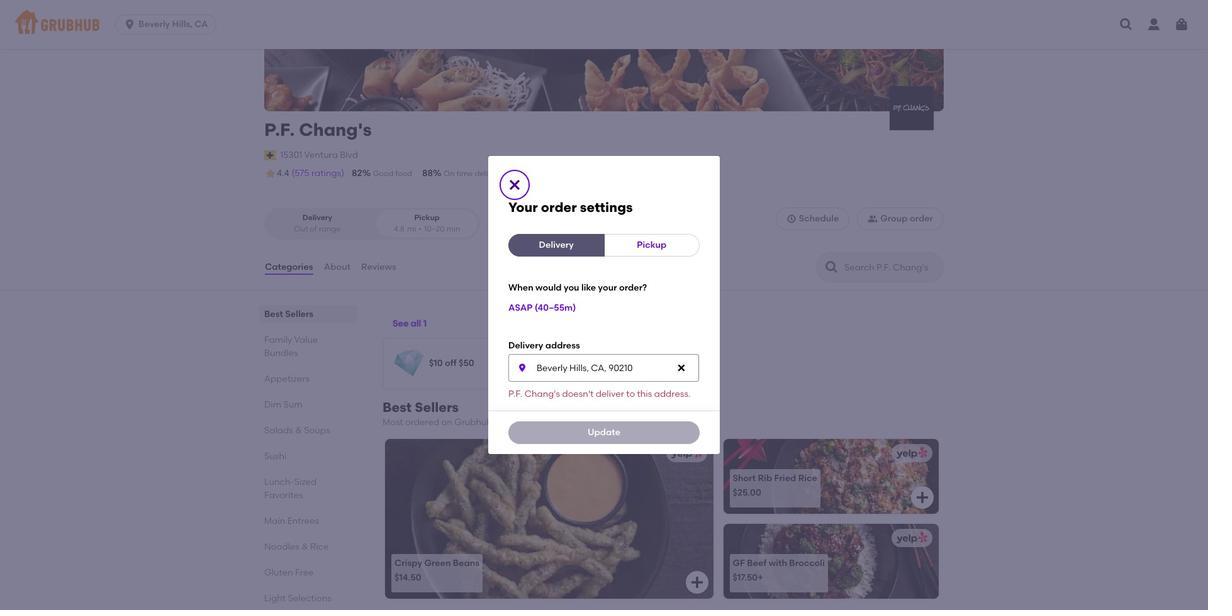 Task type: vqa. For each thing, say whether or not it's contained in the screenshot.
Pepper within pepper jack cheese, bacon, diced jalapeno, ranch, and hot sauce
no



Task type: describe. For each thing, give the bounding box(es) containing it.
categories button
[[264, 245, 314, 290]]

& for rice
[[302, 542, 308, 553]]

correct order
[[534, 169, 584, 178]]

+
[[758, 573, 763, 584]]

noodles
[[264, 542, 299, 553]]

•
[[419, 224, 422, 233]]

light
[[264, 594, 286, 604]]

bundles
[[264, 348, 298, 359]]

sum
[[284, 400, 303, 410]]

value
[[294, 335, 318, 346]]

p.f. chang's logo image
[[890, 86, 934, 130]]

$50
[[459, 358, 474, 369]]

min
[[447, 224, 460, 233]]

schedule
[[799, 213, 839, 224]]

$17.50
[[733, 573, 758, 584]]

when would you like your order?
[[509, 283, 647, 293]]

ratings)
[[312, 168, 344, 179]]

gf
[[733, 558, 745, 569]]

light selections
[[264, 594, 332, 604]]

dim sum
[[264, 400, 303, 410]]

& for soups
[[295, 426, 302, 436]]

beans
[[453, 558, 480, 569]]

off
[[445, 358, 457, 369]]

pickup button
[[604, 234, 700, 257]]

option group containing delivery out of range
[[264, 208, 480, 240]]

1
[[423, 318, 427, 329]]

star icon image
[[264, 168, 277, 180]]

$10 off $50
[[429, 358, 474, 369]]

main navigation navigation
[[0, 0, 1208, 49]]

main entrees
[[264, 516, 319, 527]]

appetizers
[[264, 374, 310, 385]]

88
[[422, 168, 433, 179]]

asap
[[509, 303, 533, 313]]

(575 ratings)
[[292, 168, 344, 179]]

of
[[310, 224, 317, 233]]

family value bundles
[[264, 335, 318, 359]]

blvd
[[340, 150, 358, 160]]

fried
[[775, 473, 796, 484]]

free
[[295, 568, 314, 578]]

crispy
[[395, 558, 422, 569]]

order?
[[619, 283, 647, 293]]

$14.50
[[395, 573, 421, 584]]

most
[[383, 417, 403, 428]]

see all 1
[[393, 318, 427, 329]]

food
[[395, 169, 412, 178]]

0 horizontal spatial rice
[[310, 542, 329, 553]]

Search Address search field
[[509, 355, 699, 382]]

ca
[[195, 19, 208, 30]]

delivery button
[[509, 234, 605, 257]]

see all 1 button
[[393, 313, 427, 336]]

on
[[444, 169, 455, 178]]

best sellers most ordered on grubhub
[[383, 400, 493, 428]]

asap (40–55m) button
[[509, 297, 576, 320]]

rice inside the short rib fried rice $25.00
[[799, 473, 818, 484]]

chang's for p.f. chang's
[[299, 119, 372, 140]]

good food
[[373, 169, 412, 178]]

selections
[[288, 594, 332, 604]]

ordered
[[405, 417, 439, 428]]

(575
[[292, 168, 309, 179]]

$10 off $50 button
[[384, 339, 564, 389]]

group
[[881, 213, 908, 224]]

noodles & rice
[[264, 542, 329, 553]]

doesn't
[[562, 389, 594, 400]]

yelp image for $25.00
[[894, 448, 928, 460]]

4.4
[[277, 168, 289, 179]]

update button
[[509, 422, 700, 444]]

correct
[[534, 169, 562, 178]]

svg image inside schedule button
[[787, 214, 797, 224]]

broccoli
[[789, 558, 825, 569]]

reviews
[[361, 262, 396, 272]]

settings
[[580, 200, 633, 215]]

you
[[564, 283, 579, 293]]

pickup for pickup 4.8 mi • 10–20 min
[[414, 214, 440, 222]]

10–20
[[424, 224, 445, 233]]

4.8
[[394, 224, 405, 233]]

chang's for p.f. chang's doesn't deliver to this address.
[[525, 389, 560, 400]]

ventura
[[304, 150, 338, 160]]

$10
[[429, 358, 443, 369]]

green
[[424, 558, 451, 569]]

main
[[264, 516, 285, 527]]

dim
[[264, 400, 281, 410]]

search icon image
[[825, 260, 840, 275]]

82
[[352, 168, 362, 179]]



Task type: locate. For each thing, give the bounding box(es) containing it.
rewards image
[[394, 349, 424, 379]]

short rib fried rice $25.00
[[733, 473, 818, 499]]

& left soups
[[295, 426, 302, 436]]

delivery down your order settings
[[539, 240, 574, 251]]

delivery inside delivery out of range
[[303, 214, 332, 222]]

delivery for delivery
[[539, 240, 574, 251]]

best
[[264, 309, 283, 320], [383, 400, 412, 415]]

time
[[457, 169, 473, 178]]

p.f. chang's doesn't deliver to this address.
[[509, 389, 691, 400]]

delivery left address
[[509, 340, 543, 351]]

on
[[442, 417, 452, 428]]

best inside best sellers most ordered on grubhub
[[383, 400, 412, 415]]

your
[[598, 283, 617, 293]]

p.f. up subscription pass image at the left of the page
[[264, 119, 295, 140]]

& right the noodles
[[302, 542, 308, 553]]

address
[[545, 340, 580, 351]]

short
[[733, 473, 756, 484]]

15301 ventura blvd button
[[280, 148, 359, 162]]

sellers for best sellers
[[285, 309, 314, 320]]

rice
[[799, 473, 818, 484], [310, 542, 329, 553]]

sellers for best sellers most ordered on grubhub
[[415, 400, 459, 415]]

sellers up value
[[285, 309, 314, 320]]

deliver
[[596, 389, 624, 400]]

delivery
[[475, 169, 503, 178]]

all
[[411, 318, 421, 329]]

0 horizontal spatial pickup
[[414, 214, 440, 222]]

grubhub
[[454, 417, 493, 428]]

order inside group order button
[[910, 213, 933, 224]]

1 vertical spatial &
[[302, 542, 308, 553]]

about
[[324, 262, 351, 272]]

when
[[509, 283, 534, 293]]

0 horizontal spatial chang's
[[299, 119, 372, 140]]

best for best sellers
[[264, 309, 283, 320]]

your order settings
[[509, 200, 633, 215]]

Search P.F. Chang's search field
[[843, 262, 940, 274]]

1 vertical spatial p.f.
[[509, 389, 523, 400]]

gluten free
[[264, 568, 314, 578]]

0 vertical spatial rice
[[799, 473, 818, 484]]

to
[[626, 389, 635, 400]]

mi
[[407, 224, 416, 233]]

1 vertical spatial best
[[383, 400, 412, 415]]

salads & soups
[[264, 426, 330, 436]]

1 horizontal spatial p.f.
[[509, 389, 523, 400]]

people icon image
[[868, 214, 878, 224]]

0 horizontal spatial best
[[264, 309, 283, 320]]

svg image inside "main navigation" navigation
[[1174, 17, 1190, 32]]

delivery
[[303, 214, 332, 222], [539, 240, 574, 251], [509, 340, 543, 351]]

1 vertical spatial delivery
[[539, 240, 574, 251]]

gluten
[[264, 568, 293, 578]]

pickup inside button
[[637, 240, 667, 251]]

best sellers
[[264, 309, 314, 320]]

see
[[393, 318, 409, 329]]

sellers inside best sellers most ordered on grubhub
[[415, 400, 459, 415]]

0 vertical spatial chang's
[[299, 119, 372, 140]]

crispy green beans $14.50
[[395, 558, 480, 584]]

order down the correct order
[[541, 200, 577, 215]]

1 horizontal spatial rice
[[799, 473, 818, 484]]

gf beef with broccoli $17.50 +
[[733, 558, 825, 584]]

0 vertical spatial p.f.
[[264, 119, 295, 140]]

entrees
[[287, 516, 319, 527]]

soups
[[304, 426, 330, 436]]

p.f.
[[264, 119, 295, 140], [509, 389, 523, 400]]

pickup inside pickup 4.8 mi • 10–20 min
[[414, 214, 440, 222]]

15301
[[280, 150, 302, 160]]

0 vertical spatial delivery
[[303, 214, 332, 222]]

1 horizontal spatial chang's
[[525, 389, 560, 400]]

range
[[319, 224, 341, 233]]

order
[[564, 169, 584, 178], [541, 200, 577, 215], [910, 213, 933, 224]]

0 horizontal spatial sellers
[[285, 309, 314, 320]]

best up family
[[264, 309, 283, 320]]

delivery for delivery address
[[509, 340, 543, 351]]

0 vertical spatial best
[[264, 309, 283, 320]]

out
[[294, 224, 308, 233]]

delivery up of
[[303, 214, 332, 222]]

rice up free
[[310, 542, 329, 553]]

best for best sellers most ordered on grubhub
[[383, 400, 412, 415]]

hills,
[[172, 19, 193, 30]]

lunch-
[[264, 477, 294, 488]]

order for correct
[[564, 169, 584, 178]]

family
[[264, 335, 292, 346]]

1 vertical spatial rice
[[310, 542, 329, 553]]

best up most
[[383, 400, 412, 415]]

rib
[[758, 473, 772, 484]]

subscription pass image
[[264, 150, 277, 160]]

2 vertical spatial delivery
[[509, 340, 543, 351]]

group order button
[[857, 208, 944, 231]]

svg image
[[1174, 17, 1190, 32], [517, 363, 527, 374], [677, 363, 687, 374], [690, 576, 705, 591]]

this
[[637, 389, 652, 400]]

0 vertical spatial &
[[295, 426, 302, 436]]

sellers up on
[[415, 400, 459, 415]]

sushi
[[264, 451, 287, 462]]

p.f. chang's
[[264, 119, 372, 140]]

beverly hills, ca
[[139, 19, 208, 30]]

0 horizontal spatial p.f.
[[264, 119, 295, 140]]

would
[[536, 283, 562, 293]]

address.
[[654, 389, 691, 400]]

order right correct
[[564, 169, 584, 178]]

chang's up blvd
[[299, 119, 372, 140]]

svg image inside beverly hills, ca button
[[123, 18, 136, 31]]

group order
[[881, 213, 933, 224]]

with
[[769, 558, 787, 569]]

1 horizontal spatial pickup
[[637, 240, 667, 251]]

1 vertical spatial sellers
[[415, 400, 459, 415]]

1 horizontal spatial best
[[383, 400, 412, 415]]

p.f. for p.f. chang's
[[264, 119, 295, 140]]

yelp image
[[669, 448, 702, 460], [894, 448, 928, 460], [894, 533, 928, 545]]

delivery for delivery out of range
[[303, 214, 332, 222]]

sellers
[[285, 309, 314, 320], [415, 400, 459, 415]]

like
[[582, 283, 596, 293]]

option group
[[264, 208, 480, 240]]

order right group on the right top
[[910, 213, 933, 224]]

salads
[[264, 426, 293, 436]]

order for group
[[910, 213, 933, 224]]

yelp image for $17.50
[[894, 533, 928, 545]]

asap (40–55m)
[[509, 303, 576, 313]]

0 vertical spatial pickup
[[414, 214, 440, 222]]

15301 ventura blvd
[[280, 150, 358, 160]]

rice right fried
[[799, 473, 818, 484]]

1 vertical spatial chang's
[[525, 389, 560, 400]]

order for your
[[541, 200, 577, 215]]

$25.00
[[733, 488, 761, 499]]

pickup up "order?"
[[637, 240, 667, 251]]

beverly
[[139, 19, 170, 30]]

p.f. for p.f. chang's doesn't deliver to this address.
[[509, 389, 523, 400]]

p.f. down $10 off $50 button
[[509, 389, 523, 400]]

beverly hills, ca button
[[115, 14, 221, 35]]

categories
[[265, 262, 313, 272]]

delivery inside delivery button
[[539, 240, 574, 251]]

pickup up •
[[414, 214, 440, 222]]

pickup for pickup
[[637, 240, 667, 251]]

svg image
[[1119, 17, 1134, 32], [123, 18, 136, 31], [507, 178, 522, 193], [787, 214, 797, 224], [915, 491, 930, 506]]

about button
[[323, 245, 351, 290]]

on time delivery
[[444, 169, 503, 178]]

chang's left "doesn't"
[[525, 389, 560, 400]]

0 vertical spatial sellers
[[285, 309, 314, 320]]

1 horizontal spatial sellers
[[415, 400, 459, 415]]

(40–55m)
[[535, 303, 576, 313]]

good
[[373, 169, 394, 178]]

chang's
[[299, 119, 372, 140], [525, 389, 560, 400]]

1 vertical spatial pickup
[[637, 240, 667, 251]]



